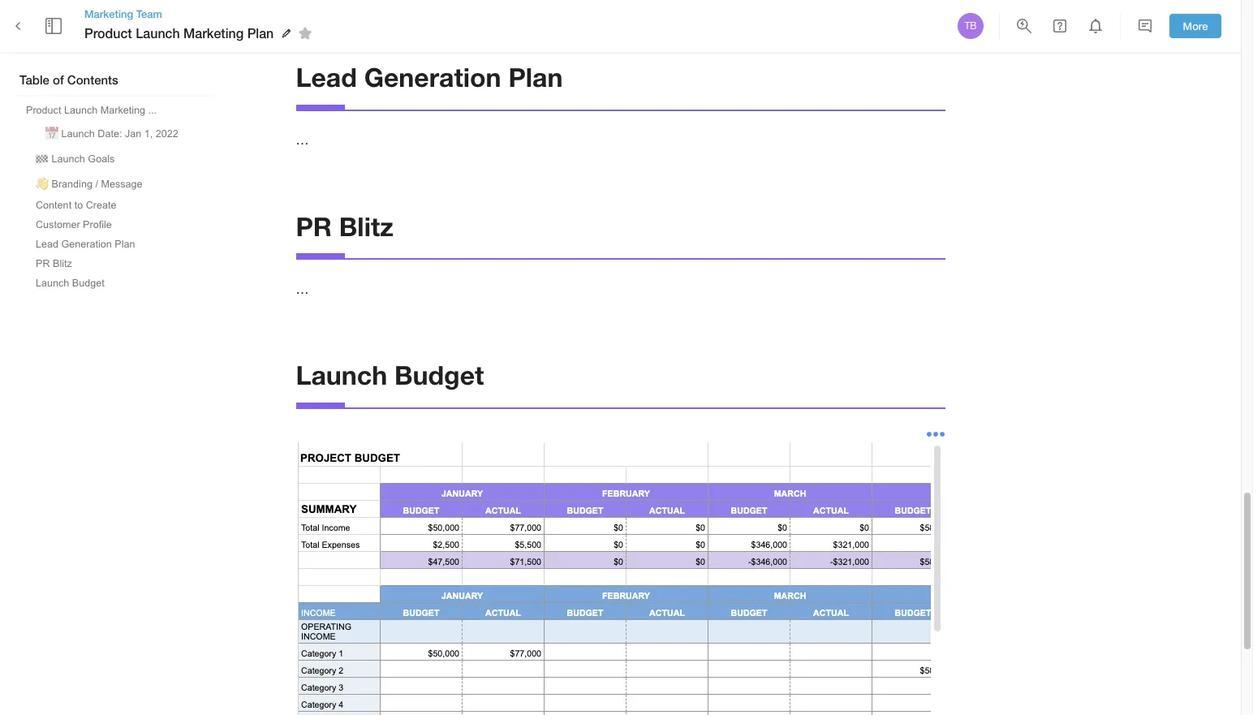 Task type: vqa. For each thing, say whether or not it's contained in the screenshot.
The Customer Profile button
yes



Task type: describe. For each thing, give the bounding box(es) containing it.
🏁
[[36, 153, 49, 165]]

marketing for product launch marketing plan
[[184, 25, 244, 41]]

0 vertical spatial generation
[[364, 62, 501, 93]]

table
[[19, 72, 49, 87]]

launch for product launch marketing ...
[[64, 105, 98, 116]]

launch for 🏁 launch goals
[[52, 153, 85, 165]]

lead inside content to create customer profile lead generation plan pr blitz launch budget
[[36, 239, 58, 250]]

contents
[[67, 72, 118, 87]]

team
[[136, 7, 162, 20]]

launch budget
[[296, 360, 484, 391]]

content to create button
[[29, 197, 123, 214]]

launch for product launch marketing plan
[[136, 25, 180, 41]]

marketing team link
[[84, 6, 318, 21]]

marketing team
[[84, 7, 162, 20]]

customer profile button
[[29, 216, 118, 234]]

1 horizontal spatial plan
[[247, 25, 274, 41]]

jan
[[125, 128, 142, 140]]

plan inside content to create customer profile lead generation plan pr blitz launch budget
[[115, 239, 135, 250]]

product launch marketing ... button
[[19, 102, 163, 119]]

to
[[74, 200, 83, 211]]

more button
[[1170, 14, 1222, 38]]

pr blitz
[[296, 211, 394, 242]]

1 vertical spatial plan
[[509, 62, 563, 93]]

generation inside content to create customer profile lead generation plan pr blitz launch budget
[[61, 239, 112, 250]]

goals
[[88, 153, 115, 165]]

pr inside content to create customer profile lead generation plan pr blitz launch budget
[[36, 258, 50, 270]]

tb
[[965, 20, 977, 32]]

product launch marketing plan
[[84, 25, 274, 41]]

create
[[86, 200, 117, 211]]

👋 branding / message
[[36, 179, 143, 190]]

content
[[36, 200, 72, 211]]

1 vertical spatial budget
[[395, 360, 484, 391]]

1,
[[144, 128, 153, 140]]

of
[[53, 72, 64, 87]]

launch budget button
[[29, 274, 111, 292]]

👋 branding / message button
[[29, 171, 149, 195]]

launch inside content to create customer profile lead generation plan pr blitz launch budget
[[36, 278, 69, 289]]



Task type: locate. For each thing, give the bounding box(es) containing it.
product for product launch marketing plan
[[84, 25, 132, 41]]

marketing up 📅 launch date: jan 1, 2022 button in the top of the page
[[100, 105, 145, 116]]

pr blitz button
[[29, 255, 79, 273]]

0 horizontal spatial budget
[[72, 278, 105, 289]]

0 vertical spatial budget
[[72, 278, 105, 289]]

1 horizontal spatial budget
[[395, 360, 484, 391]]

pr
[[296, 211, 332, 242], [36, 258, 50, 270]]

2 vertical spatial marketing
[[100, 105, 145, 116]]

1 vertical spatial generation
[[61, 239, 112, 250]]

📅
[[45, 128, 58, 140]]

👋
[[36, 179, 49, 190]]

product for product launch marketing ...
[[26, 105, 61, 116]]

2 horizontal spatial plan
[[509, 62, 563, 93]]

content to create customer profile lead generation plan pr blitz launch budget
[[36, 200, 135, 289]]

1 vertical spatial marketing
[[184, 25, 244, 41]]

plan
[[247, 25, 274, 41], [509, 62, 563, 93], [115, 239, 135, 250]]

lead generation plan
[[296, 62, 563, 93]]

1 horizontal spatial pr
[[296, 211, 332, 242]]

product launch marketing ...
[[26, 105, 157, 116]]

...
[[148, 105, 157, 116]]

tb button
[[956, 11, 987, 41]]

1 vertical spatial product
[[26, 105, 61, 116]]

blitz inside content to create customer profile lead generation plan pr blitz launch budget
[[53, 258, 72, 270]]

1 … from the top
[[296, 132, 309, 147]]

0 vertical spatial marketing
[[84, 7, 133, 20]]

launch inside "button"
[[64, 105, 98, 116]]

1 vertical spatial blitz
[[53, 258, 72, 270]]

more
[[1184, 19, 1209, 32]]

customer
[[36, 219, 80, 231]]

0 horizontal spatial product
[[26, 105, 61, 116]]

blitz
[[339, 211, 394, 242], [53, 258, 72, 270]]

…
[[296, 132, 309, 147], [296, 282, 309, 296]]

0 vertical spatial pr
[[296, 211, 332, 242]]

lead generation plan button
[[29, 235, 142, 253]]

📅 launch date: jan 1, 2022
[[45, 128, 179, 140]]

1 horizontal spatial lead
[[296, 62, 357, 93]]

profile
[[83, 219, 112, 231]]

date:
[[98, 128, 122, 140]]

product up 📅
[[26, 105, 61, 116]]

0 vertical spatial …
[[296, 132, 309, 147]]

2022
[[156, 128, 179, 140]]

marketing
[[84, 7, 133, 20], [184, 25, 244, 41], [100, 105, 145, 116]]

1 horizontal spatial generation
[[364, 62, 501, 93]]

marketing down marketing team link
[[184, 25, 244, 41]]

product
[[84, 25, 132, 41], [26, 105, 61, 116]]

🏁 launch goals
[[36, 153, 115, 165]]

table of contents
[[19, 72, 118, 87]]

lead
[[296, 62, 357, 93], [36, 239, 58, 250]]

0 horizontal spatial lead
[[36, 239, 58, 250]]

0 horizontal spatial pr
[[36, 258, 50, 270]]

0 vertical spatial lead
[[296, 62, 357, 93]]

1 horizontal spatial blitz
[[339, 211, 394, 242]]

1 horizontal spatial product
[[84, 25, 132, 41]]

0 horizontal spatial generation
[[61, 239, 112, 250]]

marketing inside "button"
[[100, 105, 145, 116]]

1 vertical spatial …
[[296, 282, 309, 296]]

/
[[95, 179, 98, 190]]

2 vertical spatial plan
[[115, 239, 135, 250]]

marketing left team
[[84, 7, 133, 20]]

🏁 launch goals button
[[29, 146, 121, 170]]

message
[[101, 179, 143, 190]]

0 horizontal spatial plan
[[115, 239, 135, 250]]

generation
[[364, 62, 501, 93], [61, 239, 112, 250]]

0 vertical spatial blitz
[[339, 211, 394, 242]]

branding
[[52, 179, 93, 190]]

📅 launch date: jan 1, 2022 button
[[39, 121, 185, 145]]

launch for 📅 launch date: jan 1, 2022
[[61, 128, 95, 140]]

1 vertical spatial lead
[[36, 239, 58, 250]]

1 vertical spatial pr
[[36, 258, 50, 270]]

budget inside content to create customer profile lead generation plan pr blitz launch budget
[[72, 278, 105, 289]]

budget
[[72, 278, 105, 289], [395, 360, 484, 391]]

0 vertical spatial plan
[[247, 25, 274, 41]]

0 vertical spatial product
[[84, 25, 132, 41]]

0 horizontal spatial blitz
[[53, 258, 72, 270]]

launch
[[136, 25, 180, 41], [64, 105, 98, 116], [61, 128, 95, 140], [52, 153, 85, 165], [36, 278, 69, 289], [296, 360, 387, 391]]

product inside product launch marketing ... "button"
[[26, 105, 61, 116]]

marketing for product launch marketing ...
[[100, 105, 145, 116]]

2 … from the top
[[296, 282, 309, 296]]

product down marketing team
[[84, 25, 132, 41]]



